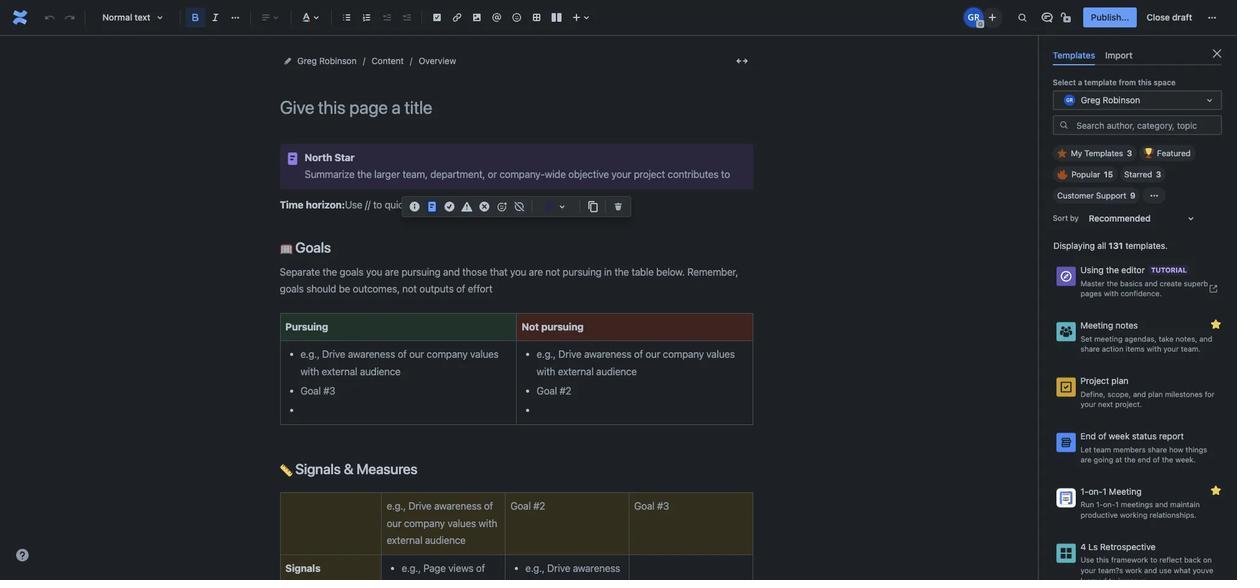 Task type: vqa. For each thing, say whether or not it's contained in the screenshot.
the select in To create a page within a space, select the
no



Task type: locate. For each thing, give the bounding box(es) containing it.
0 horizontal spatial this
[[1096, 556, 1109, 565]]

members
[[1113, 445, 1146, 454]]

and
[[1145, 279, 1158, 288], [1200, 334, 1213, 344], [1133, 390, 1146, 399], [1155, 500, 1168, 510], [1144, 566, 1157, 575]]

1 vertical spatial of
[[1153, 455, 1160, 465]]

0 horizontal spatial to
[[1109, 576, 1116, 580]]

plan up scope,
[[1112, 375, 1129, 386]]

:goal: image
[[280, 243, 292, 256], [280, 243, 292, 256]]

greg robinson
[[297, 55, 357, 66], [1081, 95, 1140, 105]]

improve.
[[1118, 576, 1148, 580]]

publish...
[[1091, 12, 1129, 22]]

0 vertical spatial of
[[1098, 431, 1107, 441]]

the left basics
[[1107, 279, 1118, 288]]

robinson down bullet list ⌘⇧8 icon
[[319, 55, 357, 66]]

warning image
[[460, 199, 474, 214]]

on
[[1203, 556, 1212, 565]]

and down unstar meeting notes icon
[[1200, 334, 1213, 344]]

overview
[[419, 55, 456, 66]]

share inside end of week status report let team members share how things are going at the end of the week.
[[1148, 445, 1167, 454]]

1 vertical spatial this
[[1096, 556, 1109, 565]]

0 horizontal spatial share
[[1081, 345, 1100, 354]]

1 vertical spatial your
[[1081, 400, 1096, 409]]

this
[[1138, 78, 1152, 87], [1096, 556, 1109, 565]]

on- up run
[[1089, 486, 1103, 497]]

notes
[[1116, 320, 1138, 331]]

1 vertical spatial share
[[1148, 445, 1167, 454]]

your
[[1164, 345, 1179, 354], [1081, 400, 1096, 409], [1081, 566, 1096, 575]]

draft
[[1172, 12, 1192, 22]]

1 left meetings
[[1115, 500, 1119, 510]]

share inside meeting notes set meeting agendas, take notes, and share action items with your team.
[[1081, 345, 1100, 354]]

greg down the template
[[1081, 95, 1101, 105]]

your down define,
[[1081, 400, 1096, 409]]

1 horizontal spatial of
[[1153, 455, 1160, 465]]

displaying all 131 templates.
[[1054, 240, 1168, 251]]

close draft
[[1147, 12, 1192, 22]]

0 horizontal spatial plan
[[1112, 375, 1129, 386]]

are
[[1081, 455, 1092, 465]]

help image
[[15, 548, 30, 563]]

error image
[[477, 199, 492, 214]]

greg robinson link
[[297, 54, 357, 68]]

and up project.
[[1133, 390, 1146, 399]]

project.
[[1115, 400, 1142, 409]]

robinson down from
[[1103, 95, 1140, 105]]

signals for signals & measures
[[295, 461, 341, 478]]

use
[[1081, 556, 1094, 565]]

master the basics and create superb pages with confidence.
[[1081, 279, 1208, 299]]

1 vertical spatial meeting
[[1109, 486, 1142, 497]]

0 horizontal spatial 3
[[1127, 148, 1132, 158]]

1 horizontal spatial with
[[1147, 345, 1161, 354]]

from
[[1119, 78, 1136, 87]]

this for template
[[1138, 78, 1152, 87]]

1 up productive
[[1103, 486, 1107, 497]]

share
[[1081, 345, 1100, 354], [1148, 445, 1167, 454]]

0 vertical spatial 1
[[1103, 486, 1107, 497]]

0 vertical spatial templates
[[1053, 50, 1095, 60]]

0 vertical spatial your
[[1164, 345, 1179, 354]]

0 vertical spatial signals
[[295, 461, 341, 478]]

indent tab image
[[399, 10, 414, 25]]

1 vertical spatial 1
[[1115, 500, 1119, 510]]

templates up a
[[1053, 50, 1095, 60]]

4
[[1081, 542, 1086, 552]]

the down members
[[1124, 455, 1136, 465]]

confluence image
[[10, 7, 30, 27]]

0 vertical spatial greg robinson
[[297, 55, 357, 66]]

add image, video, or file image
[[469, 10, 484, 25]]

meeting up meetings
[[1109, 486, 1142, 497]]

0 vertical spatial 1-
[[1081, 486, 1089, 497]]

popular
[[1072, 169, 1100, 179]]

tab list
[[1048, 45, 1227, 65]]

redo ⌘⇧z image
[[62, 10, 77, 25]]

this up "team?s"
[[1096, 556, 1109, 565]]

this right from
[[1138, 78, 1152, 87]]

1 vertical spatial with
[[1147, 345, 1161, 354]]

editor toolbar toolbar
[[402, 197, 631, 230]]

sort by
[[1053, 213, 1079, 223]]

3
[[1127, 148, 1132, 158], [1156, 169, 1161, 179]]

1 vertical spatial 1-
[[1096, 500, 1103, 510]]

star
[[335, 152, 355, 163]]

link image
[[450, 10, 464, 25]]

undo ⌘z image
[[42, 10, 57, 25]]

1-
[[1081, 486, 1089, 497], [1096, 500, 1103, 510]]

0 vertical spatial share
[[1081, 345, 1100, 354]]

notes,
[[1176, 334, 1197, 344]]

mention image
[[489, 10, 504, 25]]

this inside the 4 ls retrospective use this framework to reflect back on your team?s work and use what youve learned to improve.
[[1096, 556, 1109, 565]]

to
[[1150, 556, 1157, 565], [1109, 576, 1116, 580]]

0 vertical spatial greg
[[297, 55, 317, 66]]

emoji image
[[509, 10, 524, 25]]

1 horizontal spatial greg
[[1081, 95, 1101, 105]]

0 horizontal spatial robinson
[[319, 55, 357, 66]]

with
[[1104, 289, 1119, 299], [1147, 345, 1161, 354]]

bullet list ⌘⇧8 image
[[339, 10, 354, 25]]

1- up productive
[[1096, 500, 1103, 510]]

greg robinson image
[[964, 7, 984, 27]]

confluence image
[[10, 7, 30, 27]]

greg robinson down select a template from this space
[[1081, 95, 1140, 105]]

more categories image
[[1147, 188, 1162, 203]]

1 horizontal spatial robinson
[[1103, 95, 1140, 105]]

1 horizontal spatial this
[[1138, 78, 1152, 87]]

action item image
[[430, 10, 445, 25]]

project plan define, scope, and plan milestones for your next project.
[[1081, 375, 1215, 409]]

1 horizontal spatial 3
[[1156, 169, 1161, 179]]

table image
[[529, 10, 544, 25]]

and up confidence.
[[1145, 279, 1158, 288]]

greg robinson right move this page image in the top left of the page
[[297, 55, 357, 66]]

things
[[1186, 445, 1207, 454]]

1 horizontal spatial share
[[1148, 445, 1167, 454]]

greg
[[297, 55, 317, 66], [1081, 95, 1101, 105]]

bold ⌘b image
[[188, 10, 203, 25]]

of right end
[[1153, 455, 1160, 465]]

north star
[[305, 152, 355, 163]]

1 horizontal spatial 1
[[1115, 500, 1119, 510]]

signals & measures
[[292, 461, 417, 478]]

team?s
[[1098, 566, 1123, 575]]

use
[[1159, 566, 1172, 575]]

1 vertical spatial greg robinson
[[1081, 95, 1140, 105]]

your down take at the right bottom
[[1164, 345, 1179, 354]]

to left the "reflect" on the bottom right of the page
[[1150, 556, 1157, 565]]

1- up run
[[1081, 486, 1089, 497]]

1
[[1103, 486, 1107, 497], [1115, 500, 1119, 510]]

2 vertical spatial your
[[1081, 566, 1096, 575]]

and up relationships.
[[1155, 500, 1168, 510]]

0 horizontal spatial of
[[1098, 431, 1107, 441]]

ls
[[1089, 542, 1098, 552]]

0 horizontal spatial 1
[[1103, 486, 1107, 497]]

your inside the project plan define, scope, and plan milestones for your next project.
[[1081, 400, 1096, 409]]

customer support 9
[[1057, 191, 1136, 201]]

0 vertical spatial meeting
[[1081, 320, 1113, 331]]

signals
[[295, 461, 341, 478], [285, 563, 321, 574]]

using
[[1081, 265, 1104, 275]]

pursuing
[[541, 321, 584, 332]]

3 right starred on the right of page
[[1156, 169, 1161, 179]]

share for meeting
[[1081, 345, 1100, 354]]

0 vertical spatial on-
[[1089, 486, 1103, 497]]

1 vertical spatial templates
[[1085, 148, 1123, 158]]

1 horizontal spatial greg robinson
[[1081, 95, 1140, 105]]

sort
[[1053, 213, 1068, 223]]

select a template from this space
[[1053, 78, 1176, 87]]

1 vertical spatial to
[[1109, 576, 1116, 580]]

your up learned
[[1081, 566, 1096, 575]]

1 vertical spatial signals
[[285, 563, 321, 574]]

meeting inside 1-on-1 meeting run 1-on-1 meetings and maintain productive working relationships.
[[1109, 486, 1142, 497]]

0 horizontal spatial greg robinson
[[297, 55, 357, 66]]

signals for signals
[[285, 563, 321, 574]]

templates up 15
[[1085, 148, 1123, 158]]

1 vertical spatial on-
[[1103, 500, 1115, 510]]

0 vertical spatial 3
[[1127, 148, 1132, 158]]

1 vertical spatial robinson
[[1103, 95, 1140, 105]]

of up team
[[1098, 431, 1107, 441]]

plan left the milestones
[[1148, 390, 1163, 399]]

with down take at the right bottom
[[1147, 345, 1161, 354]]

to down "team?s"
[[1109, 576, 1116, 580]]

0 horizontal spatial with
[[1104, 289, 1119, 299]]

1 horizontal spatial to
[[1150, 556, 1157, 565]]

1 horizontal spatial plan
[[1148, 390, 1163, 399]]

plan
[[1112, 375, 1129, 386], [1148, 390, 1163, 399]]

3 up starred on the right of page
[[1127, 148, 1132, 158]]

the
[[1106, 265, 1119, 275], [1107, 279, 1118, 288], [1124, 455, 1136, 465], [1162, 455, 1173, 465]]

templates.
[[1126, 240, 1168, 251]]

and left use
[[1144, 566, 1157, 575]]

template
[[1084, 78, 1117, 87]]

None text field
[[1062, 94, 1065, 107]]

1 vertical spatial greg
[[1081, 95, 1101, 105]]

support
[[1096, 191, 1127, 201]]

outdent ⇧tab image
[[379, 10, 394, 25]]

greg right move this page image in the top left of the page
[[297, 55, 317, 66]]

share down set
[[1081, 345, 1100, 354]]

:straight_ruler: image
[[280, 464, 292, 477]]

on- up productive
[[1103, 500, 1115, 510]]

info image
[[407, 199, 422, 214]]

robinson
[[319, 55, 357, 66], [1103, 95, 1140, 105]]

0 vertical spatial this
[[1138, 78, 1152, 87]]

what
[[1174, 566, 1191, 575]]

templates
[[1053, 50, 1095, 60], [1085, 148, 1123, 158]]

0 vertical spatial with
[[1104, 289, 1119, 299]]

close draft button
[[1139, 7, 1200, 27]]

share up end
[[1148, 445, 1167, 454]]

report
[[1159, 431, 1184, 441]]

superb
[[1184, 279, 1208, 288]]

on-
[[1089, 486, 1103, 497], [1103, 500, 1115, 510]]

text
[[135, 12, 150, 22]]

normal
[[102, 12, 132, 22]]

0 horizontal spatial 1-
[[1081, 486, 1089, 497]]

and inside the project plan define, scope, and plan milestones for your next project.
[[1133, 390, 1146, 399]]

unstar 1-on-1 meeting image
[[1209, 483, 1224, 498]]

with right 'pages'
[[1104, 289, 1119, 299]]

meeting up set
[[1081, 320, 1113, 331]]

going
[[1094, 455, 1113, 465]]

retrospective
[[1100, 542, 1156, 552]]

background color image
[[555, 199, 570, 214]]

1 vertical spatial plan
[[1148, 390, 1163, 399]]

the down how
[[1162, 455, 1173, 465]]

make page full-width image
[[734, 54, 749, 68]]



Task type: describe. For each thing, give the bounding box(es) containing it.
remove image
[[611, 199, 626, 214]]

4 ls retrospective use this framework to reflect back on your team?s work and use what youve learned to improve.
[[1081, 542, 1214, 580]]

editor
[[1121, 265, 1145, 275]]

my
[[1071, 148, 1082, 158]]

not pursuing
[[522, 321, 584, 332]]

success image
[[442, 199, 457, 214]]

create
[[1160, 279, 1182, 288]]

let
[[1081, 445, 1092, 454]]

publish... button
[[1084, 7, 1137, 27]]

the inside master the basics and create superb pages with confidence.
[[1107, 279, 1118, 288]]

take
[[1159, 334, 1174, 344]]

close templates and import image
[[1210, 46, 1225, 61]]

learned
[[1081, 576, 1107, 580]]

team.
[[1181, 345, 1201, 354]]

content
[[372, 55, 404, 66]]

&
[[344, 461, 353, 478]]

customer
[[1057, 191, 1094, 201]]

0 horizontal spatial greg
[[297, 55, 317, 66]]

productive
[[1081, 511, 1118, 520]]

week.
[[1176, 455, 1196, 465]]

share for status
[[1148, 445, 1167, 454]]

Main content area, start typing to enter text. text field
[[272, 144, 761, 580]]

master
[[1081, 279, 1105, 288]]

0 vertical spatial to
[[1150, 556, 1157, 565]]

comment icon image
[[1040, 10, 1055, 25]]

maintain
[[1170, 500, 1200, 510]]

milestones
[[1165, 390, 1203, 399]]

meetings
[[1121, 500, 1153, 510]]

more image
[[1205, 10, 1220, 25]]

pages
[[1081, 289, 1102, 299]]

italic ⌘i image
[[208, 10, 223, 25]]

end of week status report let team members share how things are going at the end of the week.
[[1081, 431, 1207, 465]]

overview link
[[419, 54, 456, 68]]

confidence.
[[1121, 289, 1162, 299]]

pursuing
[[285, 321, 328, 332]]

featured
[[1157, 148, 1191, 158]]

close
[[1147, 12, 1170, 22]]

back
[[1184, 556, 1201, 565]]

content link
[[372, 54, 404, 68]]

using the editor tutorial
[[1081, 265, 1187, 275]]

layouts image
[[549, 10, 564, 25]]

framework
[[1111, 556, 1148, 565]]

run
[[1081, 500, 1094, 510]]

how
[[1169, 445, 1184, 454]]

Search author, category, topic field
[[1073, 117, 1221, 134]]

items
[[1126, 345, 1145, 354]]

normal text button
[[90, 4, 175, 31]]

and inside the 4 ls retrospective use this framework to reflect back on your team?s work and use what youve learned to improve.
[[1144, 566, 1157, 575]]

for
[[1205, 390, 1215, 399]]

agendas,
[[1125, 334, 1157, 344]]

space
[[1154, 78, 1176, 87]]

:straight_ruler: image
[[280, 464, 292, 477]]

1 horizontal spatial 1-
[[1096, 500, 1103, 510]]

horizon:
[[306, 199, 345, 210]]

measures
[[356, 461, 417, 478]]

my templates
[[1071, 148, 1123, 158]]

more formatting image
[[228, 10, 243, 25]]

0 vertical spatial robinson
[[319, 55, 357, 66]]

normal text
[[102, 12, 150, 22]]

9
[[1130, 191, 1136, 201]]

end
[[1081, 431, 1096, 441]]

a
[[1078, 78, 1082, 87]]

set
[[1081, 334, 1092, 344]]

define,
[[1081, 390, 1106, 399]]

basics
[[1120, 279, 1143, 288]]

invite to edit image
[[985, 10, 1000, 25]]

131
[[1109, 240, 1123, 251]]

starred 3
[[1124, 169, 1161, 179]]

goals
[[292, 239, 331, 256]]

15
[[1104, 169, 1113, 179]]

end
[[1138, 455, 1151, 465]]

editor add emoji image
[[494, 199, 509, 214]]

week
[[1109, 431, 1130, 441]]

search icon image
[[1059, 120, 1069, 130]]

unstar meeting notes image
[[1209, 317, 1224, 332]]

action
[[1102, 345, 1124, 354]]

no restrictions image
[[1060, 10, 1075, 25]]

note image
[[425, 199, 440, 214]]

all
[[1097, 240, 1106, 251]]

north
[[305, 152, 332, 163]]

relationships.
[[1150, 511, 1197, 520]]

meeting notes set meeting agendas, take notes, and share action items with your team.
[[1081, 320, 1213, 354]]

work
[[1125, 566, 1142, 575]]

time
[[280, 199, 304, 210]]

meeting
[[1094, 334, 1123, 344]]

scope,
[[1108, 390, 1131, 399]]

next
[[1098, 400, 1113, 409]]

move this page image
[[282, 56, 292, 66]]

1 vertical spatial 3
[[1156, 169, 1161, 179]]

not
[[522, 321, 539, 332]]

open image
[[1202, 93, 1217, 108]]

by
[[1070, 213, 1079, 223]]

project
[[1081, 375, 1109, 386]]

reflect
[[1160, 556, 1182, 565]]

select
[[1053, 78, 1076, 87]]

your inside the 4 ls retrospective use this framework to reflect back on your team?s work and use what youve learned to improve.
[[1081, 566, 1096, 575]]

0 vertical spatial plan
[[1112, 375, 1129, 386]]

with inside master the basics and create superb pages with confidence.
[[1104, 289, 1119, 299]]

tab list containing templates
[[1048, 45, 1227, 65]]

and inside master the basics and create superb pages with confidence.
[[1145, 279, 1158, 288]]

remove emoji image
[[512, 199, 527, 214]]

recommended
[[1089, 213, 1151, 224]]

working
[[1120, 511, 1148, 520]]

import
[[1105, 50, 1133, 60]]

and inside 1-on-1 meeting run 1-on-1 meetings and maintain productive working relationships.
[[1155, 500, 1168, 510]]

youve
[[1193, 566, 1214, 575]]

the right using
[[1106, 265, 1119, 275]]

numbered list ⌘⇧7 image
[[359, 10, 374, 25]]

status
[[1132, 431, 1157, 441]]

tutorial
[[1151, 266, 1187, 274]]

with inside meeting notes set meeting agendas, take notes, and share action items with your team.
[[1147, 345, 1161, 354]]

time horizon:
[[280, 199, 345, 210]]

this for retrospective
[[1096, 556, 1109, 565]]

find and replace image
[[1015, 10, 1030, 25]]

panel note image
[[285, 151, 300, 166]]

and inside meeting notes set meeting agendas, take notes, and share action items with your team.
[[1200, 334, 1213, 344]]

copy image
[[585, 199, 600, 214]]

meeting inside meeting notes set meeting agendas, take notes, and share action items with your team.
[[1081, 320, 1113, 331]]

team
[[1094, 445, 1111, 454]]

your inside meeting notes set meeting agendas, take notes, and share action items with your team.
[[1164, 345, 1179, 354]]

Give this page a title text field
[[280, 97, 753, 118]]

templates inside tab list
[[1053, 50, 1095, 60]]

recommended button
[[1081, 209, 1206, 229]]



